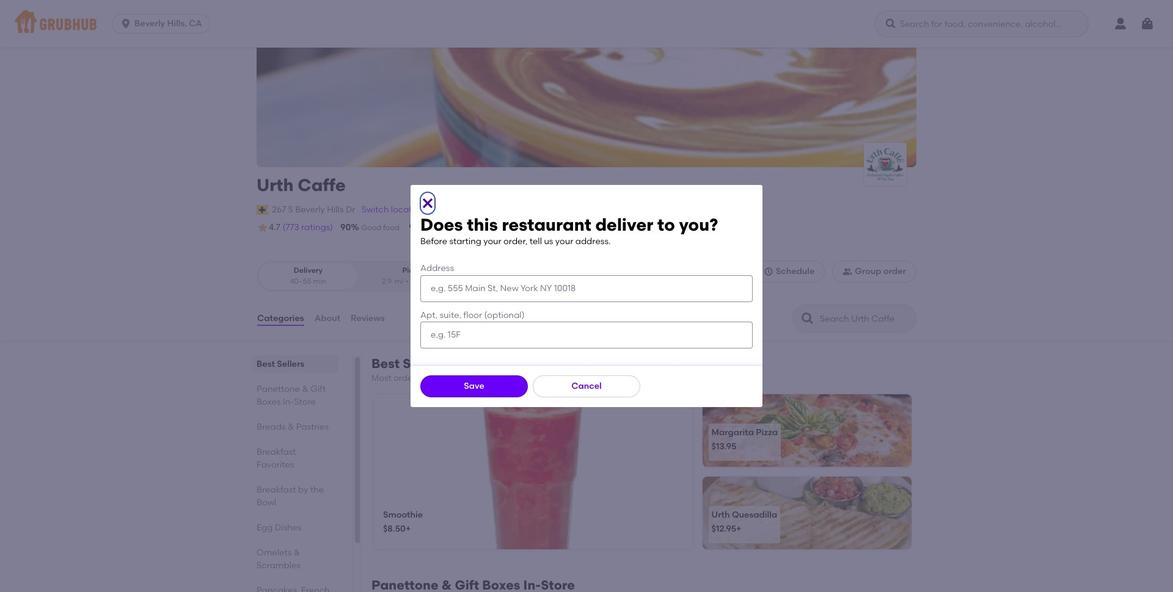 Task type: locate. For each thing, give the bounding box(es) containing it.
omelets & scrambles
[[257, 548, 301, 572]]

beverly up the (773 ratings)
[[295, 205, 325, 215]]

ordered
[[394, 374, 427, 384]]

1 horizontal spatial beverly
[[295, 205, 325, 215]]

+ down "smoothie"
[[406, 525, 411, 535]]

s
[[288, 205, 293, 215]]

us
[[544, 237, 554, 247]]

breakfast up bowl
[[257, 485, 296, 496]]

order for group order
[[884, 267, 907, 277]]

does
[[421, 215, 463, 235]]

1 horizontal spatial order
[[884, 267, 907, 277]]

breads & pastries
[[257, 422, 329, 433]]

panettone & gift boxes  in-store
[[257, 385, 326, 408]]

1 vertical spatial order
[[884, 267, 907, 277]]

urth
[[257, 175, 294, 196], [712, 510, 730, 521]]

0 horizontal spatial beverly
[[135, 18, 165, 29]]

min inside delivery 40–55 min
[[313, 277, 327, 286]]

reviews button
[[350, 297, 386, 341]]

1 vertical spatial &
[[288, 422, 294, 433]]

1 vertical spatial beverly
[[295, 205, 325, 215]]

suite,
[[440, 310, 462, 321]]

star icon image
[[257, 222, 269, 234]]

sellers
[[403, 356, 446, 372], [277, 359, 305, 370]]

cancel button
[[533, 376, 641, 398]]

0 horizontal spatial min
[[313, 277, 327, 286]]

1 vertical spatial urth
[[712, 510, 730, 521]]

schedule
[[776, 267, 815, 277]]

1 min from the left
[[313, 277, 327, 286]]

0 horizontal spatial your
[[484, 237, 502, 247]]

sellers for best sellers
[[277, 359, 305, 370]]

dr
[[346, 205, 355, 215]]

on
[[428, 224, 439, 232]]

breakfast
[[257, 448, 296, 458], [257, 485, 296, 496]]

& for omelets
[[294, 548, 300, 559]]

about button
[[314, 297, 341, 341]]

your down 85
[[484, 237, 502, 247]]

breakfast inside breakfast by the bowl
[[257, 485, 296, 496]]

min down delivery
[[313, 277, 327, 286]]

1 horizontal spatial min
[[434, 277, 447, 286]]

beverly inside beverly hills, ca button
[[135, 18, 165, 29]]

svg image inside beverly hills, ca button
[[120, 18, 132, 30]]

egg
[[257, 523, 273, 534]]

save button
[[421, 376, 528, 398]]

order up us
[[545, 224, 565, 232]]

sellers up panettone
[[277, 359, 305, 370]]

svg image
[[885, 18, 897, 30]]

urth up '$12.95'
[[712, 510, 730, 521]]

save
[[464, 381, 485, 392]]

mi
[[395, 277, 403, 286]]

order,
[[504, 237, 528, 247]]

favorites
[[257, 460, 294, 471]]

2 vertical spatial &
[[294, 548, 300, 559]]

best
[[372, 356, 400, 372], [257, 359, 275, 370]]

categories
[[257, 314, 304, 324]]

urth caffe logo image
[[864, 145, 907, 184]]

food
[[383, 224, 400, 232]]

2 breakfast from the top
[[257, 485, 296, 496]]

0 horizontal spatial urth
[[257, 175, 294, 196]]

1 horizontal spatial urth
[[712, 510, 730, 521]]

dishes
[[275, 523, 302, 534]]

best inside the best sellers most ordered on grubhub
[[372, 356, 400, 372]]

1 + from the left
[[406, 525, 411, 535]]

the
[[310, 485, 324, 496]]

your right us
[[556, 237, 574, 247]]

e,g. 15F search field
[[421, 322, 753, 349]]

urth up 267
[[257, 175, 294, 196]]

0 vertical spatial urth
[[257, 175, 294, 196]]

+
[[406, 525, 411, 535], [737, 525, 742, 535]]

85
[[496, 223, 506, 233]]

urth inside urth quesadilla $12.95 +
[[712, 510, 730, 521]]

correct
[[516, 224, 544, 232]]

0 horizontal spatial best
[[257, 359, 275, 370]]

& right breads on the bottom
[[288, 422, 294, 433]]

gift
[[311, 385, 326, 395]]

sellers for best sellers most ordered on grubhub
[[403, 356, 446, 372]]

& inside omelets & scrambles
[[294, 548, 300, 559]]

omelets
[[257, 548, 292, 559]]

correct order
[[516, 224, 565, 232]]

apt, suite, floor (optional)
[[421, 310, 525, 321]]

2 + from the left
[[737, 525, 742, 535]]

1 horizontal spatial best
[[372, 356, 400, 372]]

best up panettone
[[257, 359, 275, 370]]

& up store
[[302, 385, 309, 395]]

this
[[467, 215, 498, 235]]

(773
[[283, 223, 299, 233]]

option group
[[257, 261, 466, 292]]

0 vertical spatial beverly
[[135, 18, 165, 29]]

&
[[302, 385, 309, 395], [288, 422, 294, 433], [294, 548, 300, 559]]

switch location button
[[361, 203, 426, 217]]

1 vertical spatial breakfast
[[257, 485, 296, 496]]

people icon image
[[843, 267, 853, 277]]

search icon image
[[801, 312, 815, 326]]

0 vertical spatial breakfast
[[257, 448, 296, 458]]

& inside panettone & gift boxes  in-store
[[302, 385, 309, 395]]

0 vertical spatial order
[[545, 224, 565, 232]]

time
[[441, 224, 457, 232]]

0 horizontal spatial sellers
[[277, 359, 305, 370]]

& up scrambles
[[294, 548, 300, 559]]

order
[[545, 224, 565, 232], [884, 267, 907, 277]]

ca
[[189, 18, 202, 29]]

option group containing delivery 40–55 min
[[257, 261, 466, 292]]

+ down the quesadilla
[[737, 525, 742, 535]]

91
[[409, 223, 418, 233]]

tell
[[530, 237, 542, 247]]

best up most
[[372, 356, 400, 372]]

caffe
[[298, 175, 346, 196]]

min
[[313, 277, 327, 286], [434, 277, 447, 286]]

1 horizontal spatial your
[[556, 237, 574, 247]]

categories button
[[257, 297, 305, 341]]

267 s beverly hills dr
[[272, 205, 355, 215]]

does this restaurant deliver to you? before starting your order, tell us your address.
[[421, 215, 719, 247]]

hills,
[[167, 18, 187, 29]]

sellers up the 'on'
[[403, 356, 446, 372]]

your
[[484, 237, 502, 247], [556, 237, 574, 247]]

1 horizontal spatial +
[[737, 525, 742, 535]]

$12.95
[[712, 525, 737, 535]]

order inside button
[[884, 267, 907, 277]]

0 horizontal spatial order
[[545, 224, 565, 232]]

breakfast for breakfast by the bowl
[[257, 485, 296, 496]]

2 min from the left
[[434, 277, 447, 286]]

0 horizontal spatial +
[[406, 525, 411, 535]]

hills
[[327, 205, 344, 215]]

& for panettone
[[302, 385, 309, 395]]

sellers inside the best sellers most ordered on grubhub
[[403, 356, 446, 372]]

beverly
[[135, 18, 165, 29], [295, 205, 325, 215]]

beverly left "hills," on the left
[[135, 18, 165, 29]]

ratings)
[[301, 223, 333, 233]]

1 breakfast from the top
[[257, 448, 296, 458]]

order right group
[[884, 267, 907, 277]]

best for best sellers most ordered on grubhub
[[372, 356, 400, 372]]

1 horizontal spatial sellers
[[403, 356, 446, 372]]

subscription pass image
[[257, 205, 269, 215]]

0 vertical spatial &
[[302, 385, 309, 395]]

deliver
[[596, 215, 654, 235]]

min down address
[[434, 277, 447, 286]]

svg image
[[1141, 17, 1155, 31], [120, 18, 132, 30], [421, 196, 435, 211], [764, 267, 774, 277]]

smoothie $8.50 +
[[383, 510, 423, 535]]

breakfast up 'favorites'
[[257, 448, 296, 458]]



Task type: describe. For each thing, give the bounding box(es) containing it.
you?
[[679, 215, 719, 235]]

by
[[298, 485, 308, 496]]

share icon image
[[889, 28, 903, 43]]

beverly hills, ca button
[[112, 14, 215, 34]]

(773 ratings)
[[283, 223, 333, 233]]

starting
[[450, 237, 482, 247]]

group order
[[855, 267, 907, 277]]

panettone
[[257, 385, 300, 395]]

best sellers most ordered on grubhub
[[372, 356, 479, 384]]

schedule button
[[754, 261, 825, 283]]

breakfast favorites
[[257, 448, 296, 471]]

breakfast by the bowl
[[257, 485, 324, 509]]

25–35
[[411, 277, 432, 286]]

boxes
[[257, 397, 281, 408]]

egg dishes
[[257, 523, 302, 534]]

address.
[[576, 237, 611, 247]]

urth for urth quesadilla $12.95 +
[[712, 510, 730, 521]]

Search Urth Caffe search field
[[819, 314, 913, 325]]

urth for urth caffe
[[257, 175, 294, 196]]

location
[[391, 205, 425, 215]]

smoothie
[[383, 510, 423, 521]]

group order button
[[833, 261, 917, 283]]

+ inside urth quesadilla $12.95 +
[[737, 525, 742, 535]]

before
[[421, 237, 448, 247]]

best sellers
[[257, 359, 305, 370]]

cancel
[[572, 381, 602, 392]]

& for breads
[[288, 422, 294, 433]]

to
[[658, 215, 675, 235]]

urth caffe
[[257, 175, 346, 196]]

margarita
[[712, 428, 754, 438]]

apt,
[[421, 310, 438, 321]]

restaurant
[[502, 215, 592, 235]]

+ inside smoothie $8.50 +
[[406, 525, 411, 535]]

floor
[[464, 310, 482, 321]]

pickup 2.9 mi • 25–35 min
[[382, 267, 447, 286]]

267 s beverly hills dr button
[[272, 203, 356, 217]]

main navigation navigation
[[0, 0, 1174, 48]]

•
[[406, 277, 409, 286]]

grubhub
[[441, 374, 479, 384]]

pickup
[[403, 267, 427, 275]]

bowl
[[257, 498, 276, 509]]

switch location
[[362, 205, 425, 215]]

4.7
[[269, 223, 280, 233]]

best for best sellers
[[257, 359, 275, 370]]

margarita pizza $13.95
[[712, 428, 778, 453]]

most
[[372, 374, 392, 384]]

$13.95
[[712, 442, 737, 453]]

(optional)
[[485, 310, 525, 321]]

1 your from the left
[[484, 237, 502, 247]]

2.9
[[382, 277, 392, 286]]

40–55
[[290, 277, 312, 286]]

267
[[272, 205, 286, 215]]

good
[[361, 224, 381, 232]]

good food
[[361, 224, 400, 232]]

order for correct order
[[545, 224, 565, 232]]

breakfast for breakfast favorites
[[257, 448, 296, 458]]

e,g. 555 Main St, New York NY 10018 search field
[[421, 275, 753, 302]]

scrambles
[[257, 561, 301, 572]]

in-
[[283, 397, 294, 408]]

store
[[294, 397, 316, 408]]

pastries
[[296, 422, 329, 433]]

min inside pickup 2.9 mi • 25–35 min
[[434, 277, 447, 286]]

about
[[315, 314, 341, 324]]

delivery
[[294, 267, 323, 275]]

urth quesadilla $12.95 +
[[712, 510, 778, 535]]

on time delivery
[[428, 224, 486, 232]]

quesadilla
[[732, 510, 778, 521]]

address
[[421, 264, 454, 274]]

beverly inside 267 s beverly hills dr button
[[295, 205, 325, 215]]

breads
[[257, 422, 286, 433]]

save this restaurant button
[[858, 24, 880, 46]]

on
[[429, 374, 439, 384]]

reviews
[[351, 314, 385, 324]]

save this restaurant image
[[862, 28, 877, 43]]

$8.50
[[383, 525, 406, 535]]

delivery 40–55 min
[[290, 267, 327, 286]]

svg image inside schedule button
[[764, 267, 774, 277]]

2 your from the left
[[556, 237, 574, 247]]

90
[[341, 223, 351, 233]]

delivery
[[458, 224, 486, 232]]

group
[[855, 267, 882, 277]]

pizza
[[756, 428, 778, 438]]

beverly hills, ca
[[135, 18, 202, 29]]



Task type: vqa. For each thing, say whether or not it's contained in the screenshot.
'•' related to Hub
no



